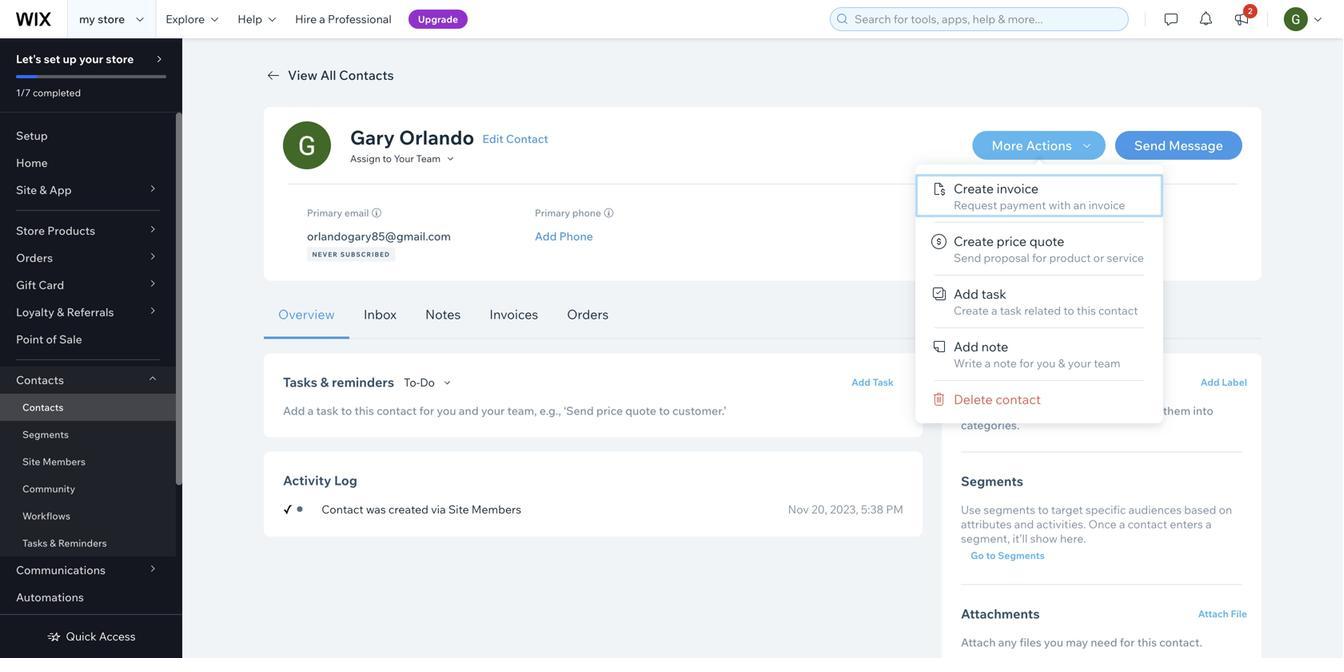 Task type: vqa. For each thing, say whether or not it's contained in the screenshot.
the Upgrade
yes



Task type: describe. For each thing, give the bounding box(es) containing it.
a down based
[[1206, 518, 1212, 532]]

add task
[[851, 377, 894, 389]]

use segments to target specific audiences based on attributes and activities. once a contact enters a segment, it'll show here. go to segments
[[961, 503, 1232, 562]]

primary phone
[[535, 207, 601, 219]]

workflows
[[22, 510, 70, 522]]

1 vertical spatial note
[[993, 357, 1017, 371]]

to left customer.'
[[659, 404, 670, 418]]

up
[[63, 52, 77, 66]]

them
[[1163, 404, 1191, 418]]

a inside add note write a note for you & your team
[[985, 357, 991, 371]]

gary orlando image
[[283, 122, 331, 169]]

2 vertical spatial task
[[316, 404, 339, 418]]

reminders
[[332, 375, 394, 391]]

view all contacts
[[288, 67, 394, 83]]

segments inside "link"
[[22, 429, 69, 441]]

a inside add task create a task related to this contact
[[991, 304, 997, 318]]

this down reminders
[[355, 404, 374, 418]]

specific
[[1086, 503, 1126, 517]]

1 vertical spatial you
[[437, 404, 456, 418]]

segments link
[[0, 421, 176, 448]]

app
[[49, 183, 72, 197]]

orders button
[[0, 245, 176, 272]]

here.
[[1060, 532, 1086, 546]]

price inside create price quote send proposal for product or service
[[997, 233, 1027, 249]]

attach for attach any files you may need for this contact.
[[961, 636, 996, 650]]

community link
[[0, 476, 176, 503]]

contacts inside view all contacts button
[[339, 67, 394, 83]]

explore
[[166, 12, 205, 26]]

add for add label
[[1201, 377, 1220, 389]]

view
[[288, 67, 318, 83]]

let's set up your store
[[16, 52, 134, 66]]

hire
[[295, 12, 317, 26]]

a right hire
[[319, 12, 325, 26]]

& for referrals
[[57, 305, 64, 319]]

tasks & reminders link
[[0, 530, 176, 557]]

1 vertical spatial invoice
[[1089, 198, 1125, 212]]

products
[[47, 224, 95, 238]]

gift card button
[[0, 272, 176, 299]]

contact inside use segments to target specific audiences based on attributes and activities. once a contact enters a segment, it'll show here. go to segments
[[1128, 518, 1167, 532]]

delete
[[954, 392, 993, 408]]

you inside add note write a note for you & your team
[[1037, 357, 1056, 371]]

quote inside create price quote send proposal for product or service
[[1029, 233, 1064, 249]]

orlando
[[399, 126, 474, 149]]

2 button
[[1224, 0, 1259, 38]]

to-
[[404, 376, 420, 390]]

contacts for the contacts link
[[22, 402, 63, 414]]

add a label to this contact to help sort them into categories.
[[961, 404, 1213, 433]]

via
[[431, 503, 446, 517]]

team
[[416, 153, 441, 165]]

show
[[1030, 532, 1058, 546]]

file
[[1231, 608, 1247, 620]]

add phone
[[535, 229, 593, 243]]

to right go
[[986, 550, 996, 562]]

loyalty & referrals button
[[0, 299, 176, 326]]

add label
[[1201, 377, 1247, 389]]

hire a professional link
[[285, 0, 401, 38]]

an
[[1073, 198, 1086, 212]]

labels
[[961, 375, 1001, 391]]

overview
[[278, 307, 335, 323]]

0 horizontal spatial price
[[596, 404, 623, 418]]

contacts for contacts popup button
[[16, 373, 64, 387]]

tasks & reminders
[[283, 375, 394, 391]]

primary for primary phone
[[535, 207, 570, 219]]

setup
[[16, 129, 48, 143]]

attach any files you may need for this contact.
[[961, 636, 1202, 650]]

contact was created via site members
[[322, 503, 521, 517]]

add label button
[[1191, 373, 1257, 392]]

delete contact
[[954, 392, 1041, 408]]

site & app button
[[0, 177, 176, 204]]

go to segments button
[[961, 546, 1054, 566]]

sale
[[59, 333, 82, 347]]

assign to your team
[[350, 153, 441, 165]]

contact inside delete contact button
[[996, 392, 1041, 408]]

a inside add a label to this contact to help sort them into categories.
[[985, 404, 992, 418]]

site for site members
[[22, 456, 40, 468]]

label
[[994, 404, 1020, 418]]

loyalty & referrals
[[16, 305, 114, 319]]

product
[[1049, 251, 1091, 265]]

once
[[1088, 518, 1117, 532]]

0 horizontal spatial contact
[[322, 503, 363, 517]]

created
[[388, 503, 428, 517]]

of
[[46, 333, 57, 347]]

contact inside add task create a task related to this contact
[[1098, 304, 1138, 318]]

point of sale link
[[0, 326, 176, 353]]

reminders
[[58, 538, 107, 550]]

pm
[[886, 503, 903, 517]]

my
[[79, 12, 95, 26]]

add a task to this contact for you and your team, e.g., 'send price quote to customer.'
[[283, 404, 726, 418]]

add for add task
[[851, 377, 871, 389]]

to inside assign to your team "button"
[[383, 153, 392, 165]]

actions
[[1026, 138, 1072, 153]]

add for add note write a note for you & your team
[[954, 339, 979, 355]]

0 vertical spatial invoice
[[997, 181, 1039, 197]]

more actions
[[992, 138, 1072, 153]]

send message
[[1134, 138, 1223, 153]]

this left contact.
[[1137, 636, 1157, 650]]

add note write a note for you & your team
[[954, 339, 1120, 371]]

may
[[1066, 636, 1088, 650]]

or
[[1093, 251, 1104, 265]]

create inside add task create a task related to this contact
[[954, 304, 989, 318]]

this inside add task create a task related to this contact
[[1077, 304, 1096, 318]]

your inside sidebar element
[[79, 52, 103, 66]]

to left help
[[1100, 404, 1111, 418]]

all
[[320, 67, 336, 83]]

proposal
[[984, 251, 1030, 265]]

write
[[954, 357, 982, 371]]

Search for tools, apps, help & more... field
[[850, 8, 1123, 30]]

inbox
[[364, 307, 397, 323]]

0 vertical spatial task
[[981, 286, 1006, 302]]

0 vertical spatial store
[[98, 12, 125, 26]]

communications
[[16, 564, 106, 578]]

related
[[1024, 304, 1061, 318]]

based
[[1184, 503, 1216, 517]]

to down tasks & reminders
[[341, 404, 352, 418]]

create invoice request payment with an invoice
[[954, 181, 1125, 212]]

team
[[1094, 357, 1120, 371]]

'send
[[564, 404, 594, 418]]

to inside add task create a task related to this contact
[[1064, 304, 1074, 318]]

1/7 completed
[[16, 87, 81, 99]]

request
[[954, 198, 997, 212]]

a down tasks & reminders
[[307, 404, 314, 418]]

to up activities.
[[1038, 503, 1049, 517]]

a right 'once'
[[1119, 518, 1125, 532]]

for right "need"
[[1120, 636, 1135, 650]]

enters
[[1170, 518, 1203, 532]]

was
[[366, 503, 386, 517]]

create for create invoice
[[954, 181, 994, 197]]

site & app
[[16, 183, 72, 197]]

send inside create price quote send proposal for product or service
[[954, 251, 981, 265]]

activity log
[[283, 473, 357, 489]]

and inside use segments to target specific audiences based on attributes and activities. once a contact enters a segment, it'll show here. go to segments
[[1014, 518, 1034, 532]]

communications button
[[0, 557, 176, 584]]

access
[[99, 630, 136, 644]]



Task type: locate. For each thing, give the bounding box(es) containing it.
create inside 'create invoice request payment with an invoice'
[[954, 181, 994, 197]]

1/7
[[16, 87, 31, 99]]

0 vertical spatial send
[[1134, 138, 1166, 153]]

with
[[1049, 198, 1071, 212]]

site
[[16, 183, 37, 197], [22, 456, 40, 468], [448, 503, 469, 517]]

never
[[312, 251, 338, 259]]

you down to-do button
[[437, 404, 456, 418]]

note up write
[[981, 339, 1008, 355]]

add inside button
[[851, 377, 871, 389]]

phone
[[572, 207, 601, 219]]

primary left email
[[307, 207, 342, 219]]

0 horizontal spatial send
[[954, 251, 981, 265]]

note
[[981, 339, 1008, 355], [993, 357, 1017, 371]]

0 vertical spatial orders
[[16, 251, 53, 265]]

0 vertical spatial create
[[954, 181, 994, 197]]

2 vertical spatial you
[[1044, 636, 1063, 650]]

create up write
[[954, 304, 989, 318]]

1 vertical spatial send
[[954, 251, 981, 265]]

add for add a label to this contact to help sort them into categories.
[[961, 404, 983, 418]]

create up request
[[954, 181, 994, 197]]

contact.
[[1159, 636, 1202, 650]]

price up the proposal
[[997, 233, 1027, 249]]

home
[[16, 156, 48, 170]]

set
[[44, 52, 60, 66]]

point of sale
[[16, 333, 82, 347]]

contact up 'categories.'
[[996, 392, 1041, 408]]

1 vertical spatial contacts
[[16, 373, 64, 387]]

1 vertical spatial contact
[[322, 503, 363, 517]]

2 vertical spatial segments
[[998, 550, 1045, 562]]

& for reminders
[[320, 375, 329, 391]]

invoice right an
[[1089, 198, 1125, 212]]

a left related
[[991, 304, 997, 318]]

1 horizontal spatial price
[[997, 233, 1027, 249]]

this right label
[[1036, 404, 1055, 418]]

0 horizontal spatial and
[[459, 404, 479, 418]]

add inside add note write a note for you & your team
[[954, 339, 979, 355]]

1 vertical spatial site
[[22, 456, 40, 468]]

this right related
[[1077, 304, 1096, 318]]

customer.'
[[672, 404, 726, 418]]

add for add task create a task related to this contact
[[954, 286, 979, 302]]

2 vertical spatial your
[[481, 404, 505, 418]]

to right related
[[1064, 304, 1074, 318]]

to left your at the top of the page
[[383, 153, 392, 165]]

2
[[1248, 6, 1253, 16]]

price
[[997, 233, 1027, 249], [596, 404, 623, 418]]

help button
[[228, 0, 285, 38]]

& left reminders
[[320, 375, 329, 391]]

contact inside add a label to this contact to help sort them into categories.
[[1058, 404, 1098, 418]]

contacts
[[339, 67, 394, 83], [16, 373, 64, 387], [22, 402, 63, 414]]

add
[[535, 229, 557, 243], [954, 286, 979, 302], [954, 339, 979, 355], [851, 377, 871, 389], [1201, 377, 1220, 389], [283, 404, 305, 418], [961, 404, 983, 418]]

tasks for tasks & reminders
[[283, 375, 317, 391]]

home link
[[0, 149, 176, 177]]

quote left customer.'
[[625, 404, 656, 418]]

primary up add phone
[[535, 207, 570, 219]]

orders inside popup button
[[16, 251, 53, 265]]

attachments
[[961, 606, 1040, 622]]

your left team,
[[481, 404, 505, 418]]

you
[[1037, 357, 1056, 371], [437, 404, 456, 418], [1044, 636, 1063, 650]]

& left app
[[39, 183, 47, 197]]

nov 20, 2023, 5:38 pm
[[788, 503, 903, 517]]

1 horizontal spatial primary
[[535, 207, 570, 219]]

activities.
[[1036, 518, 1086, 532]]

contact left help
[[1058, 404, 1098, 418]]

0 vertical spatial contacts
[[339, 67, 394, 83]]

2 primary from the left
[[535, 207, 570, 219]]

2 create from the top
[[954, 233, 994, 249]]

site for site & app
[[16, 183, 37, 197]]

for
[[1032, 251, 1047, 265], [1019, 357, 1034, 371], [419, 404, 434, 418], [1120, 636, 1135, 650]]

segments down "it'll"
[[998, 550, 1045, 562]]

segments inside use segments to target specific audiences based on attributes and activities. once a contact enters a segment, it'll show here. go to segments
[[998, 550, 1045, 562]]

1 horizontal spatial orders
[[567, 307, 609, 323]]

site inside site & app dropdown button
[[16, 183, 37, 197]]

2 horizontal spatial your
[[1068, 357, 1091, 371]]

for inside create price quote send proposal for product or service
[[1032, 251, 1047, 265]]

for up delete contact button
[[1019, 357, 1034, 371]]

invoice up "payment"
[[997, 181, 1039, 197]]

a
[[319, 12, 325, 26], [991, 304, 997, 318], [985, 357, 991, 371], [307, 404, 314, 418], [985, 404, 992, 418], [1119, 518, 1125, 532], [1206, 518, 1212, 532]]

store products button
[[0, 217, 176, 245]]

contact down service
[[1098, 304, 1138, 318]]

0 horizontal spatial primary
[[307, 207, 342, 219]]

for down to-do button
[[419, 404, 434, 418]]

send inside button
[[1134, 138, 1166, 153]]

0 vertical spatial attach
[[1198, 608, 1229, 620]]

contact down the log
[[322, 503, 363, 517]]

and left team,
[[459, 404, 479, 418]]

your right up
[[79, 52, 103, 66]]

service
[[1107, 251, 1144, 265]]

members inside sidebar element
[[43, 456, 86, 468]]

primary for primary email
[[307, 207, 342, 219]]

1 horizontal spatial tasks
[[283, 375, 317, 391]]

members right via
[[472, 503, 521, 517]]

for inside add note write a note for you & your team
[[1019, 357, 1034, 371]]

members
[[43, 456, 86, 468], [472, 503, 521, 517]]

store inside sidebar element
[[106, 52, 134, 66]]

task
[[981, 286, 1006, 302], [1000, 304, 1022, 318], [316, 404, 339, 418]]

quick access button
[[47, 630, 136, 644]]

1 horizontal spatial members
[[472, 503, 521, 517]]

attach for attach file
[[1198, 608, 1229, 620]]

1 horizontal spatial attach
[[1198, 608, 1229, 620]]

quote up product
[[1029, 233, 1064, 249]]

attach inside button
[[1198, 608, 1229, 620]]

0 horizontal spatial invoice
[[997, 181, 1039, 197]]

tasks down workflows
[[22, 538, 47, 550]]

email
[[344, 207, 369, 219]]

menu containing create invoice
[[915, 174, 1163, 414]]

sort
[[1139, 404, 1160, 418]]

any
[[998, 636, 1017, 650]]

automations link
[[0, 584, 176, 612]]

contact down audiences
[[1128, 518, 1167, 532]]

site up community
[[22, 456, 40, 468]]

1 vertical spatial and
[[1014, 518, 1034, 532]]

2 vertical spatial contacts
[[22, 402, 63, 414]]

0 horizontal spatial tasks
[[22, 538, 47, 550]]

go
[[971, 550, 984, 562]]

for left product
[[1032, 251, 1047, 265]]

0 horizontal spatial your
[[79, 52, 103, 66]]

1 horizontal spatial and
[[1014, 518, 1034, 532]]

site right via
[[448, 503, 469, 517]]

task down tasks & reminders
[[316, 404, 339, 418]]

tasks
[[283, 375, 317, 391], [22, 538, 47, 550]]

contacts inside contacts popup button
[[16, 373, 64, 387]]

tasks for tasks & reminders
[[22, 538, 47, 550]]

attributes
[[961, 518, 1012, 532]]

contact down the to-
[[377, 404, 417, 418]]

to-do
[[404, 376, 435, 390]]

0 vertical spatial quote
[[1029, 233, 1064, 249]]

send left message on the right top of the page
[[1134, 138, 1166, 153]]

0 vertical spatial note
[[981, 339, 1008, 355]]

more actions button
[[972, 131, 1106, 160]]

primary
[[307, 207, 342, 219], [535, 207, 570, 219]]

do
[[420, 376, 435, 390]]

gift card
[[16, 278, 64, 292]]

0 vertical spatial contact
[[506, 132, 548, 146]]

a right write
[[985, 357, 991, 371]]

segments up site members
[[22, 429, 69, 441]]

1 vertical spatial quote
[[625, 404, 656, 418]]

0 vertical spatial price
[[997, 233, 1027, 249]]

subscribed
[[340, 251, 390, 259]]

1 horizontal spatial quote
[[1029, 233, 1064, 249]]

& down workflows
[[50, 538, 56, 550]]

and
[[459, 404, 479, 418], [1014, 518, 1034, 532]]

2 vertical spatial site
[[448, 503, 469, 517]]

1 primary from the left
[[307, 207, 342, 219]]

a up 'categories.'
[[985, 404, 992, 418]]

orders down store
[[16, 251, 53, 265]]

2 vertical spatial create
[[954, 304, 989, 318]]

site members link
[[0, 448, 176, 476]]

tasks left reminders
[[283, 375, 317, 391]]

1 vertical spatial create
[[954, 233, 994, 249]]

0 vertical spatial members
[[43, 456, 86, 468]]

0 vertical spatial site
[[16, 183, 37, 197]]

attach left file
[[1198, 608, 1229, 620]]

contacts right the all
[[339, 67, 394, 83]]

add for add a task to this contact for you and your team, e.g., 'send price quote to customer.'
[[283, 404, 305, 418]]

segments
[[22, 429, 69, 441], [961, 474, 1023, 490], [998, 550, 1045, 562]]

note up "labels"
[[993, 357, 1017, 371]]

0 vertical spatial you
[[1037, 357, 1056, 371]]

0 horizontal spatial orders
[[16, 251, 53, 265]]

orders right invoices
[[567, 307, 609, 323]]

orlandogary85@gmail.com never subscribed
[[307, 229, 451, 259]]

contact
[[506, 132, 548, 146], [322, 503, 363, 517]]

1 horizontal spatial your
[[481, 404, 505, 418]]

tasks inside sidebar element
[[22, 538, 47, 550]]

this inside add a label to this contact to help sort them into categories.
[[1036, 404, 1055, 418]]

your left "team"
[[1068, 357, 1091, 371]]

delete contact button
[[915, 385, 1163, 414]]

1 vertical spatial orders
[[567, 307, 609, 323]]

create for create price quote
[[954, 233, 994, 249]]

edit
[[482, 132, 503, 146]]

gift
[[16, 278, 36, 292]]

site inside "site members" link
[[22, 456, 40, 468]]

& right the loyalty on the left top of page
[[57, 305, 64, 319]]

& inside add note write a note for you & your team
[[1058, 357, 1065, 371]]

1 vertical spatial attach
[[961, 636, 996, 650]]

message
[[1169, 138, 1223, 153]]

more
[[992, 138, 1023, 153]]

on
[[1219, 503, 1232, 517]]

setup link
[[0, 122, 176, 149]]

1 horizontal spatial invoice
[[1089, 198, 1125, 212]]

and up "it'll"
[[1014, 518, 1034, 532]]

store products
[[16, 224, 95, 238]]

20,
[[812, 503, 827, 517]]

automations
[[16, 591, 84, 605]]

add task button
[[842, 373, 903, 392]]

contact right edit at top
[[506, 132, 548, 146]]

contact inside gary orlando edit contact
[[506, 132, 548, 146]]

1 vertical spatial segments
[[961, 474, 1023, 490]]

sidebar element
[[0, 38, 182, 659]]

1 vertical spatial members
[[472, 503, 521, 517]]

audiences
[[1129, 503, 1182, 517]]

assign to your team button
[[350, 151, 457, 166]]

0 horizontal spatial members
[[43, 456, 86, 468]]

community
[[22, 483, 75, 495]]

0 horizontal spatial quote
[[625, 404, 656, 418]]

my store
[[79, 12, 125, 26]]

1 create from the top
[[954, 181, 994, 197]]

task down the proposal
[[981, 286, 1006, 302]]

members up community
[[43, 456, 86, 468]]

to right label
[[1022, 404, 1033, 418]]

0 vertical spatial and
[[459, 404, 479, 418]]

1 vertical spatial tasks
[[22, 538, 47, 550]]

&
[[39, 183, 47, 197], [57, 305, 64, 319], [1058, 357, 1065, 371], [320, 375, 329, 391], [50, 538, 56, 550]]

store
[[98, 12, 125, 26], [106, 52, 134, 66]]

1 vertical spatial store
[[106, 52, 134, 66]]

create
[[954, 181, 994, 197], [954, 233, 994, 249], [954, 304, 989, 318]]

site down home
[[16, 183, 37, 197]]

primary email
[[307, 207, 369, 219]]

& for reminders
[[50, 538, 56, 550]]

add inside add task create a task related to this contact
[[954, 286, 979, 302]]

store down my store
[[106, 52, 134, 66]]

add for add phone
[[535, 229, 557, 243]]

create down request
[[954, 233, 994, 249]]

3 create from the top
[[954, 304, 989, 318]]

1 vertical spatial your
[[1068, 357, 1091, 371]]

segments up segments
[[961, 474, 1023, 490]]

add inside add a label to this contact to help sort them into categories.
[[961, 404, 983, 418]]

1 vertical spatial price
[[596, 404, 623, 418]]

task left related
[[1000, 304, 1022, 318]]

& up delete contact button
[[1058, 357, 1065, 371]]

label
[[1222, 377, 1247, 389]]

e.g.,
[[540, 404, 561, 418]]

attach left any
[[961, 636, 996, 650]]

files
[[1020, 636, 1042, 650]]

menu
[[915, 174, 1163, 414]]

task
[[873, 377, 894, 389]]

1 vertical spatial task
[[1000, 304, 1022, 318]]

store right my
[[98, 12, 125, 26]]

create inside create price quote send proposal for product or service
[[954, 233, 994, 249]]

card
[[39, 278, 64, 292]]

0 horizontal spatial attach
[[961, 636, 996, 650]]

price right "'send"
[[596, 404, 623, 418]]

& for app
[[39, 183, 47, 197]]

segment,
[[961, 532, 1010, 546]]

send message button
[[1115, 131, 1242, 160]]

0 vertical spatial tasks
[[283, 375, 317, 391]]

contacts button
[[0, 367, 176, 394]]

contacts down contacts popup button
[[22, 402, 63, 414]]

0 vertical spatial segments
[[22, 429, 69, 441]]

upgrade button
[[408, 10, 468, 29]]

send left the proposal
[[954, 251, 981, 265]]

1 horizontal spatial send
[[1134, 138, 1166, 153]]

you right files
[[1044, 636, 1063, 650]]

your inside add note write a note for you & your team
[[1068, 357, 1091, 371]]

1 horizontal spatial contact
[[506, 132, 548, 146]]

contacts down point of sale
[[16, 373, 64, 387]]

0 vertical spatial your
[[79, 52, 103, 66]]

you up delete contact button
[[1037, 357, 1056, 371]]



